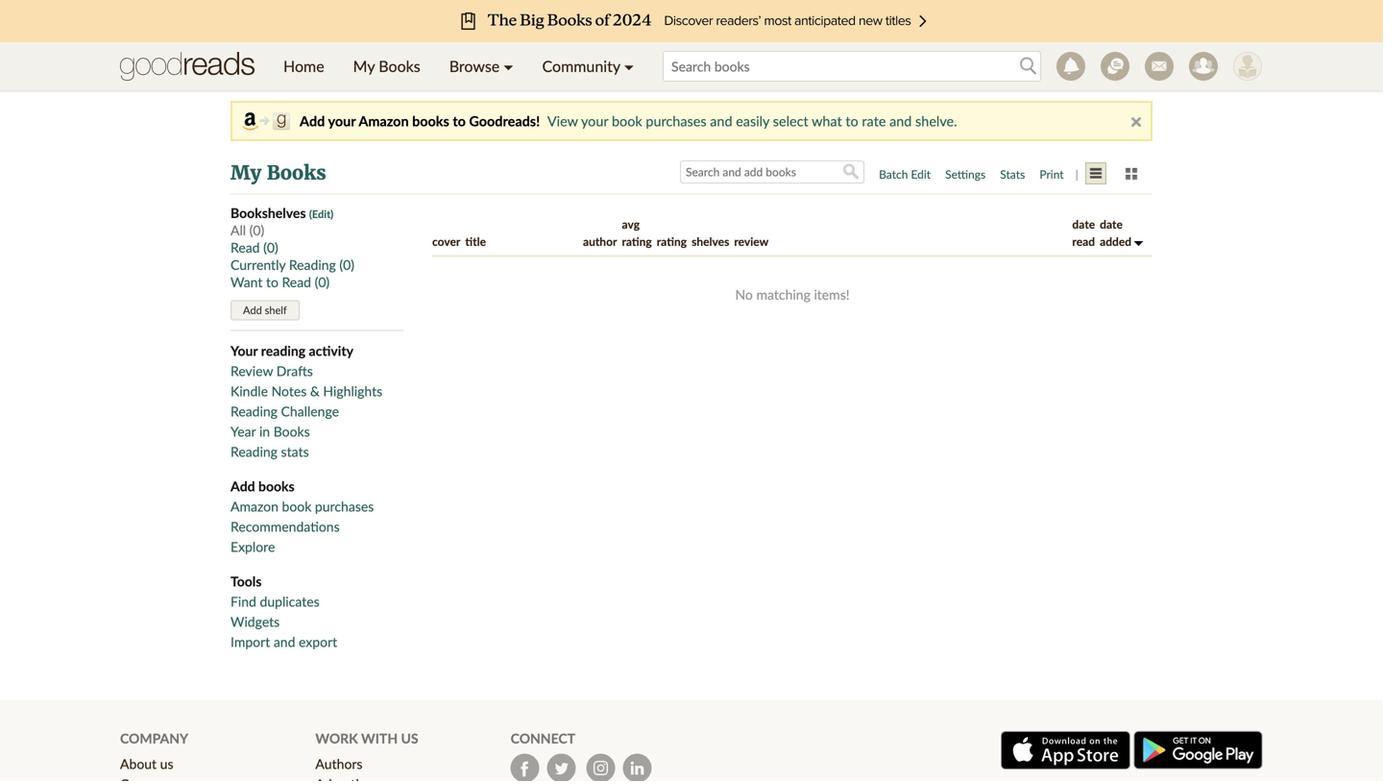 Task type: vqa. For each thing, say whether or not it's contained in the screenshot.
ENJOYED
no



Task type: describe. For each thing, give the bounding box(es) containing it.
1 horizontal spatial to
[[453, 113, 466, 129]]

goodreads on facebook image
[[511, 754, 540, 781]]

books inside your reading activity review drafts kindle notes & highlights reading challenge year in books reading stats
[[274, 423, 310, 440]]

community
[[542, 57, 620, 75]]

currently
[[231, 257, 286, 273]]

1 horizontal spatial us
[[401, 730, 418, 747]]

2 vertical spatial reading
[[231, 443, 278, 460]]

0 horizontal spatial us
[[160, 756, 173, 772]]

amazon book purchases link
[[231, 498, 374, 514]]

review drafts link
[[231, 363, 313, 379]]

browse ▾
[[449, 57, 514, 75]]

my inside menu
[[353, 57, 375, 75]]

about us link
[[120, 756, 173, 772]]

view
[[548, 113, 578, 129]]

avg
[[622, 217, 640, 231]]

find
[[231, 593, 256, 610]]

matching
[[757, 286, 811, 303]]

notifications image
[[1057, 52, 1086, 81]]

edit
[[911, 167, 931, 181]]

explore
[[231, 539, 275, 555]]

date for date read
[[1073, 217, 1095, 231]]

▾ for community ▾
[[624, 57, 634, 75]]

read
[[1073, 234, 1095, 248]]

1 horizontal spatial and
[[710, 113, 733, 129]]

year
[[231, 423, 256, 440]]

bookshelves (edit) all (0) read  ‎(0) currently reading  ‎(0) want to read  ‎(0)
[[231, 205, 354, 290]]

add shelf link
[[231, 300, 300, 320]]

settings
[[945, 167, 986, 181]]

friend requests image
[[1189, 52, 1218, 81]]

shelves
[[692, 234, 730, 248]]

reading stats link
[[231, 443, 309, 460]]

john smith image
[[1234, 52, 1262, 81]]

authors link
[[315, 756, 363, 772]]

your reading activity review drafts kindle notes & highlights reading challenge year in books reading stats
[[231, 343, 383, 460]]

kindle
[[231, 383, 268, 399]]

cover
[[432, 234, 461, 248]]

print |
[[1040, 167, 1082, 181]]

widgets link
[[231, 613, 280, 630]]

down arrow image
[[1135, 241, 1143, 246]]

no matching items!
[[735, 286, 850, 303]]

authors
[[315, 756, 363, 772]]

1 vertical spatial reading
[[231, 403, 278, 419]]

reading challenge link
[[231, 403, 339, 419]]

all (0) link
[[231, 222, 264, 238]]

community ▾ button
[[528, 42, 649, 90]]

purchases inside add books amazon book purchases recommendations explore
[[315, 498, 374, 514]]

delete image
[[1132, 117, 1141, 127]]

1 horizontal spatial purchases
[[646, 113, 707, 129]]

books inside menu
[[379, 57, 421, 75]]

company
[[120, 730, 188, 747]]

read  ‎(0) link
[[231, 239, 278, 256]]

title link
[[465, 234, 486, 248]]

want to read  ‎(0) link
[[231, 274, 330, 290]]

download app for android image
[[1134, 731, 1263, 770]]

year in books link
[[231, 423, 310, 440]]

add your amazon books to goodreads! view your book purchases and easily select what to rate and shelve.
[[300, 113, 957, 129]]

your
[[231, 343, 258, 359]]

added
[[1100, 234, 1135, 248]]

challenge
[[281, 403, 339, 419]]

&
[[310, 383, 320, 399]]

date read link
[[1073, 217, 1095, 248]]

stats
[[281, 443, 309, 460]]

0 vertical spatial books
[[412, 113, 449, 129]]

stats link
[[995, 161, 1031, 187]]

(edit) link
[[309, 208, 334, 220]]

books inside add books amazon book purchases recommendations explore
[[258, 478, 295, 494]]

tools find duplicates widgets import and export
[[231, 573, 337, 650]]

notes
[[271, 383, 307, 399]]

activity
[[309, 343, 354, 359]]

title
[[465, 234, 486, 248]]

want
[[231, 274, 263, 290]]

review link
[[734, 234, 769, 248]]

connect
[[511, 730, 576, 747]]

0 vertical spatial read
[[231, 239, 260, 256]]

add shelf
[[243, 304, 287, 317]]

add for add books amazon book purchases recommendations explore
[[231, 478, 255, 494]]

cover link
[[432, 234, 461, 248]]

settings link
[[940, 161, 992, 187]]

2 vertical spatial ‎(0)
[[315, 274, 330, 290]]

author
[[583, 234, 617, 248]]

batch edit
[[879, 167, 931, 181]]

amazon for your
[[359, 113, 409, 129]]

add for add your amazon books to goodreads! view your book purchases and easily select what to rate and shelve.
[[300, 113, 325, 129]]

goodreads on instagram image
[[587, 754, 616, 781]]

community ▾
[[542, 57, 634, 75]]

2 rating from the left
[[657, 234, 687, 248]]

widgets
[[231, 613, 280, 630]]

batch
[[879, 167, 908, 181]]

what
[[812, 113, 842, 129]]

1 your from the left
[[328, 113, 356, 129]]

my group discussions image
[[1101, 52, 1130, 81]]



Task type: locate. For each thing, give the bounding box(es) containing it.
0 horizontal spatial rating
[[622, 234, 652, 248]]

to down currently
[[266, 274, 279, 290]]

books left browse
[[379, 57, 421, 75]]

0 vertical spatial book
[[612, 113, 642, 129]]

your right view
[[581, 113, 608, 129]]

add inside add books amazon book purchases recommendations explore
[[231, 478, 255, 494]]

1 date from the left
[[1073, 217, 1095, 231]]

‎(0)
[[263, 239, 278, 256], [340, 257, 354, 273], [315, 274, 330, 290]]

my books inside menu
[[353, 57, 421, 75]]

cover title
[[432, 234, 486, 248]]

1 vertical spatial books
[[267, 161, 326, 185]]

add for add shelf
[[243, 304, 262, 317]]

to left 'goodreads!'
[[453, 113, 466, 129]]

0 horizontal spatial books
[[258, 478, 295, 494]]

your down home link
[[328, 113, 356, 129]]

import and export link
[[231, 634, 337, 650]]

items!
[[814, 286, 850, 303]]

0 vertical spatial my books
[[353, 57, 421, 75]]

batch edit link
[[873, 161, 937, 187]]

select
[[773, 113, 809, 129]]

and right 'rate' on the top of page
[[890, 113, 912, 129]]

0 horizontal spatial my books
[[231, 161, 326, 185]]

reading down kindle
[[231, 403, 278, 419]]

Search for books to add to your shelves search field
[[663, 51, 1041, 82]]

rate
[[862, 113, 886, 129]]

1 rating from the left
[[622, 234, 652, 248]]

0 horizontal spatial amazon
[[231, 498, 279, 514]]

inbox image
[[1145, 52, 1174, 81]]

|
[[1076, 167, 1079, 181]]

1 vertical spatial book
[[282, 498, 312, 514]]

1 horizontal spatial date
[[1100, 217, 1123, 231]]

Search books text field
[[663, 51, 1041, 82]]

purchases
[[646, 113, 707, 129], [315, 498, 374, 514]]

book up recommendations
[[282, 498, 312, 514]]

2 ▾ from the left
[[624, 57, 634, 75]]

print
[[1040, 167, 1064, 181]]

and left the easily
[[710, 113, 733, 129]]

2 horizontal spatial ‎(0)
[[340, 257, 354, 273]]

1 horizontal spatial book
[[612, 113, 642, 129]]

0 vertical spatial reading
[[289, 257, 336, 273]]

shelf
[[265, 304, 287, 317]]

0 vertical spatial add
[[300, 113, 325, 129]]

reading
[[261, 343, 306, 359]]

Search and add books text field
[[680, 160, 865, 184]]

0 horizontal spatial read
[[231, 239, 260, 256]]

1 horizontal spatial my
[[353, 57, 375, 75]]

my right home
[[353, 57, 375, 75]]

▾ right browse
[[504, 57, 514, 75]]

browse
[[449, 57, 500, 75]]

my books up "bookshelves"
[[231, 161, 326, 185]]

highlights
[[323, 383, 383, 399]]

1 horizontal spatial amazon
[[359, 113, 409, 129]]

purchases left the easily
[[646, 113, 707, 129]]

work
[[315, 730, 358, 747]]

purchases up recommendations
[[315, 498, 374, 514]]

to
[[453, 113, 466, 129], [846, 113, 859, 129], [266, 274, 279, 290]]

table view image
[[1086, 163, 1107, 185]]

0 horizontal spatial my
[[231, 161, 261, 185]]

0 horizontal spatial book
[[282, 498, 312, 514]]

review
[[734, 234, 769, 248]]

0 vertical spatial amazon
[[359, 113, 409, 129]]

menu containing home
[[269, 42, 649, 90]]

rating right the avg rating link
[[657, 234, 687, 248]]

2 horizontal spatial to
[[846, 113, 859, 129]]

rating
[[622, 234, 652, 248], [657, 234, 687, 248]]

my books link up "bookshelves"
[[231, 161, 326, 185]]

work with us
[[315, 730, 418, 747]]

date link
[[1100, 217, 1123, 231]]

2 horizontal spatial and
[[890, 113, 912, 129]]

us right about
[[160, 756, 173, 772]]

0 horizontal spatial purchases
[[315, 498, 374, 514]]

add down home link
[[300, 113, 325, 129]]

my up "bookshelves"
[[231, 161, 261, 185]]

0 horizontal spatial date
[[1073, 217, 1095, 231]]

us right with
[[401, 730, 418, 747]]

cover view image
[[1121, 163, 1142, 185]]

home link
[[269, 42, 339, 90]]

and left export
[[274, 634, 295, 650]]

easily
[[736, 113, 770, 129]]

0 horizontal spatial my books link
[[231, 161, 326, 185]]

1 horizontal spatial ▾
[[624, 57, 634, 75]]

1 vertical spatial add
[[243, 304, 262, 317]]

1 vertical spatial read
[[282, 274, 311, 290]]

add left "shelf"
[[243, 304, 262, 317]]

1 vertical spatial my
[[231, 161, 261, 185]]

search image
[[844, 164, 859, 179]]

1 horizontal spatial my books
[[353, 57, 421, 75]]

0 horizontal spatial your
[[328, 113, 356, 129]]

0 horizontal spatial to
[[266, 274, 279, 290]]

add books amazon book purchases recommendations explore
[[231, 478, 374, 555]]

date up read on the right of page
[[1073, 217, 1095, 231]]

import
[[231, 634, 270, 650]]

us
[[401, 730, 418, 747], [160, 756, 173, 772]]

drafts
[[276, 363, 313, 379]]

goodreads on linkedin image
[[623, 754, 652, 781]]

duplicates
[[260, 593, 320, 610]]

amazon for books
[[231, 498, 279, 514]]

2 vertical spatial add
[[231, 478, 255, 494]]

and inside the tools find duplicates widgets import and export
[[274, 634, 295, 650]]

read down currently reading  ‎(0) link
[[282, 274, 311, 290]]

2 date from the left
[[1100, 217, 1123, 231]]

my
[[353, 57, 375, 75], [231, 161, 261, 185]]

print link
[[1034, 161, 1070, 187]]

view your book purchases and easily select what to rate and shelve. link
[[548, 113, 957, 129]]

0 vertical spatial us
[[401, 730, 418, 747]]

review
[[231, 363, 273, 379]]

1 horizontal spatial my books link
[[339, 42, 435, 90]]

0 vertical spatial my
[[353, 57, 375, 75]]

read
[[231, 239, 260, 256], [282, 274, 311, 290]]

to left 'rate' on the top of page
[[846, 113, 859, 129]]

bookshelves
[[231, 205, 306, 221]]

about
[[120, 756, 157, 772]]

0 horizontal spatial ‎(0)
[[263, 239, 278, 256]]

date read
[[1073, 217, 1095, 248]]

goodreads on twitter image
[[547, 754, 576, 781]]

book inside add books amazon book purchases recommendations explore
[[282, 498, 312, 514]]

shelve.
[[916, 113, 957, 129]]

author avg rating rating shelves review
[[583, 217, 769, 248]]

browse ▾ button
[[435, 42, 528, 90]]

reading up want to read  ‎(0) link
[[289, 257, 336, 273]]

explore link
[[231, 539, 275, 555]]

books down browse
[[412, 113, 449, 129]]

date up added
[[1100, 217, 1123, 231]]

with
[[361, 730, 398, 747]]

1 vertical spatial ‎(0)
[[340, 257, 354, 273]]

currently reading  ‎(0) link
[[231, 257, 354, 273]]

date for date link
[[1100, 217, 1123, 231]]

no
[[735, 286, 753, 303]]

(0)
[[249, 222, 264, 238]]

to inside bookshelves (edit) all (0) read  ‎(0) currently reading  ‎(0) want to read  ‎(0)
[[266, 274, 279, 290]]

add down reading stats link
[[231, 478, 255, 494]]

goodreads!
[[469, 113, 540, 129]]

books
[[412, 113, 449, 129], [258, 478, 295, 494]]

▾ right "community"
[[624, 57, 634, 75]]

all
[[231, 222, 246, 238]]

kindle notes & highlights link
[[231, 383, 383, 399]]

download app for ios image
[[1001, 731, 1131, 770]]

rating down avg
[[622, 234, 652, 248]]

0 horizontal spatial ▾
[[504, 57, 514, 75]]

reading down in
[[231, 443, 278, 460]]

1 horizontal spatial your
[[581, 113, 608, 129]]

0 vertical spatial books
[[379, 57, 421, 75]]

find duplicates link
[[231, 593, 320, 610]]

0 vertical spatial purchases
[[646, 113, 707, 129]]

tools
[[231, 573, 262, 589]]

reading inside bookshelves (edit) all (0) read  ‎(0) currently reading  ‎(0) want to read  ‎(0)
[[289, 257, 336, 273]]

1 ▾ from the left
[[504, 57, 514, 75]]

author link
[[583, 234, 617, 248]]

1 horizontal spatial read
[[282, 274, 311, 290]]

read down all (0) link
[[231, 239, 260, 256]]

(edit)
[[309, 208, 334, 220]]

my books
[[353, 57, 421, 75], [231, 161, 326, 185]]

home
[[283, 57, 324, 75]]

1 vertical spatial my books link
[[231, 161, 326, 185]]

books up amazon book purchases link
[[258, 478, 295, 494]]

books up (edit)
[[267, 161, 326, 185]]

your
[[328, 113, 356, 129], [581, 113, 608, 129]]

1 horizontal spatial rating
[[657, 234, 687, 248]]

book
[[612, 113, 642, 129], [282, 498, 312, 514]]

menu
[[269, 42, 649, 90]]

1 horizontal spatial books
[[412, 113, 449, 129]]

in
[[259, 423, 270, 440]]

1 vertical spatial us
[[160, 756, 173, 772]]

export
[[299, 634, 337, 650]]

0 vertical spatial ‎(0)
[[263, 239, 278, 256]]

recommendations link
[[231, 518, 340, 535]]

about us
[[120, 756, 173, 772]]

1 horizontal spatial ‎(0)
[[315, 274, 330, 290]]

1 vertical spatial purchases
[[315, 498, 374, 514]]

my books right home
[[353, 57, 421, 75]]

1 vertical spatial my books
[[231, 161, 326, 185]]

▾
[[504, 57, 514, 75], [624, 57, 634, 75]]

books up stats
[[274, 423, 310, 440]]

books
[[379, 57, 421, 75], [267, 161, 326, 185], [274, 423, 310, 440]]

1 vertical spatial books
[[258, 478, 295, 494]]

2 vertical spatial books
[[274, 423, 310, 440]]

1 vertical spatial amazon
[[231, 498, 279, 514]]

2 your from the left
[[581, 113, 608, 129]]

0 vertical spatial my books link
[[339, 42, 435, 90]]

stats
[[1000, 167, 1025, 181]]

0 horizontal spatial and
[[274, 634, 295, 650]]

book right view
[[612, 113, 642, 129]]

avg rating link
[[622, 217, 652, 248]]

my books link right home
[[339, 42, 435, 90]]

amazon inside add books amazon book purchases recommendations explore
[[231, 498, 279, 514]]

▾ for browse ▾
[[504, 57, 514, 75]]



